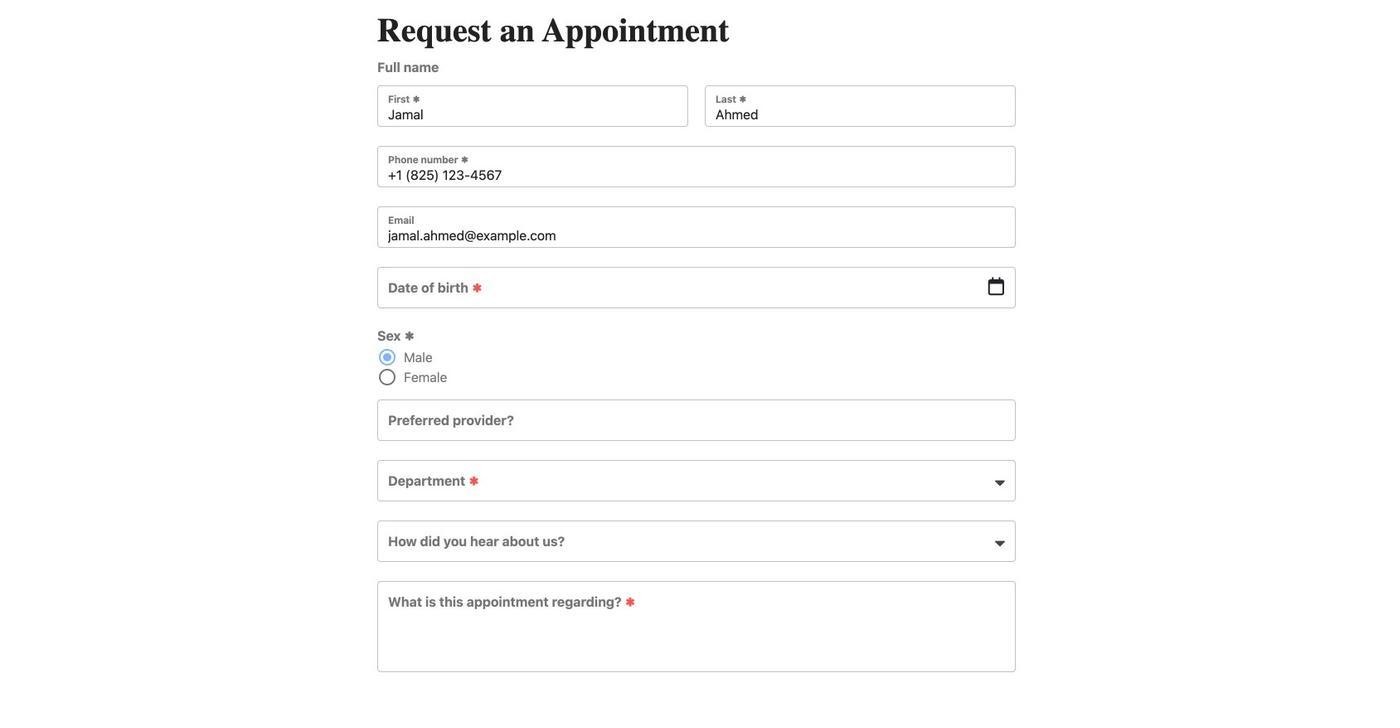 Task type: locate. For each thing, give the bounding box(es) containing it.
None text field
[[716, 100, 1005, 126], [388, 160, 1005, 187], [388, 221, 1005, 247], [388, 414, 1005, 440], [716, 100, 1005, 126], [388, 160, 1005, 187], [388, 221, 1005, 247], [388, 414, 1005, 440]]

calendar o image
[[988, 277, 1004, 295]]

None text field
[[388, 100, 678, 126], [388, 281, 1005, 308], [388, 592, 1015, 672], [388, 100, 678, 126], [388, 281, 1005, 308], [388, 592, 1015, 672]]



